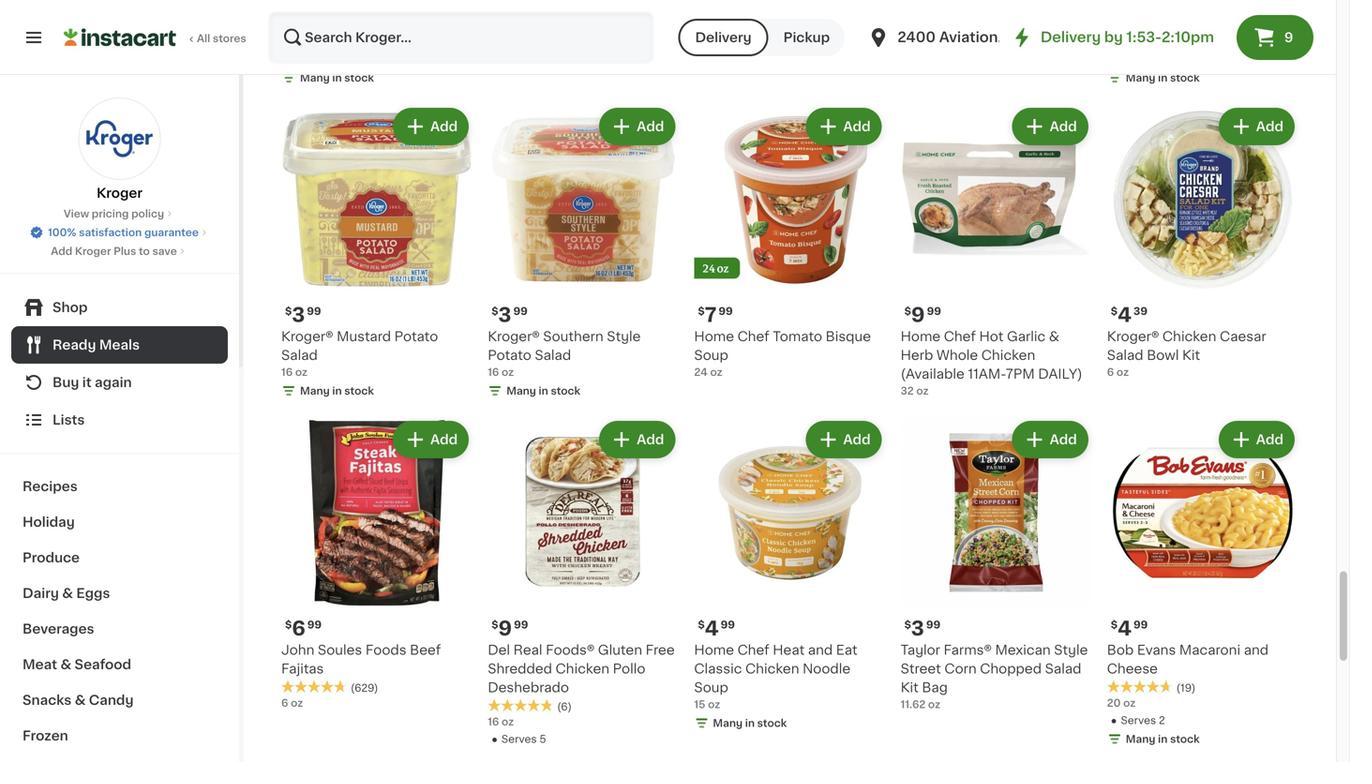 Task type: vqa. For each thing, say whether or not it's contained in the screenshot.
Add associated with Home Chef Heat and Eat Classic Chicken Noodle Soup
yes



Task type: describe. For each thing, give the bounding box(es) containing it.
99 for kroger® southern style potato salad
[[514, 306, 528, 317]]

street
[[901, 663, 942, 676]]

recipes
[[23, 480, 78, 493]]

beverages
[[23, 623, 94, 636]]

in down kroger® southern style potato salad 16 oz
[[539, 386, 549, 396]]

oz inside home chef heat and eat farmhouse loaded potato soup 24 oz
[[297, 54, 310, 64]]

oz inside 16 oz ● serves 5
[[502, 717, 514, 727]]

save
[[152, 246, 177, 257]]

plus
[[114, 246, 136, 257]]

6 inside kroger® chicken caesar salad bowl kit 6 oz
[[1108, 367, 1115, 378]]

oz inside kroger® mustard potato salad 16 oz
[[295, 367, 308, 378]]

$ for home chef tomato bisque soup
[[698, 306, 705, 317]]

add for kroger® southern style potato salad
[[637, 120, 665, 133]]

serves for 2
[[1121, 716, 1157, 726]]

chicken inside kroger® chicken caesar salad bowl kit 6 oz
[[1163, 330, 1217, 343]]

chef for whole
[[944, 330, 976, 343]]

salad inside 'taylor farms® steakhouse wedge chopped salad kit bag'
[[1223, 17, 1259, 30]]

cheese
[[1108, 663, 1159, 676]]

chopped inside taylor farms® mexican style street corn chopped salad kit bag 11.62 oz
[[981, 663, 1042, 676]]

salad inside kroger® chicken caesar salad bowl kit 6 oz
[[1108, 349, 1144, 362]]

$ 9 99 for del real foods® gluten free shredded chicken pollo deshebrado
[[492, 619, 529, 639]]

& inside home chef hot garlic & herb whole chicken (available 11am-7pm daily) 32 oz
[[1050, 330, 1060, 343]]

bob evans macaroni and cheese
[[1108, 644, 1269, 676]]

stock down home chef heat and eat farmhouse loaded potato soup 24 oz
[[345, 73, 374, 83]]

(6)
[[557, 702, 572, 712]]

oz inside home chef heat and eat classic chicken noodle soup 15 oz
[[708, 700, 721, 710]]

chef for loaded
[[325, 0, 357, 11]]

kroger® for southern
[[488, 330, 540, 343]]

4 for bob evans macaroni and cheese
[[1118, 619, 1132, 639]]

chopped inside 'taylor farms® steakhouse wedge chopped salad kit bag'
[[1158, 17, 1219, 30]]

bisque
[[826, 330, 872, 343]]

in down kroger® mustard potato salad 16 oz
[[332, 386, 342, 396]]

meat
[[23, 659, 57, 672]]

chicken inside home chef heat and eat classic chicken noodle soup 15 oz
[[746, 663, 800, 676]]

kroger® for mustard
[[281, 330, 334, 343]]

$ 3 99 for taylor farms® mexican style street corn chopped salad kit bag
[[905, 619, 941, 639]]

add for taylor farms® mexican style street corn chopped salad kit bag
[[1050, 433, 1078, 447]]

5
[[540, 734, 547, 745]]

del real foods® gluten free shredded chicken pollo deshebrado
[[488, 644, 675, 694]]

herb
[[901, 349, 934, 362]]

bowl
[[1147, 349, 1180, 362]]

add button for kroger® chicken caesar salad bowl kit
[[1221, 110, 1294, 143]]

product group containing 6
[[281, 418, 473, 711]]

by
[[1105, 30, 1124, 44]]

beverages link
[[11, 612, 228, 647]]

Search field
[[270, 13, 652, 62]]

24 inside home chef heat and eat farmhouse loaded potato soup 24 oz
[[281, 54, 295, 64]]

recipes link
[[11, 469, 228, 505]]

oz inside panera bread ready-to-heat gluten free baked potato soup cup 16 oz
[[502, 54, 514, 64]]

in down home chef heat and eat farmhouse loaded potato soup 24 oz
[[332, 73, 342, 83]]

stock down home chef heat and eat classic chicken noodle soup 15 oz
[[758, 718, 787, 729]]

2400
[[898, 30, 936, 44]]

and inside bob evans macaroni and cheese
[[1245, 644, 1269, 657]]

16 inside kroger® southern style potato salad 16 oz
[[488, 367, 499, 378]]

meat & seafood
[[23, 659, 131, 672]]

home chef hot garlic & herb whole chicken (available 11am-7pm daily) 32 oz
[[901, 330, 1083, 396]]

snacks
[[23, 694, 72, 707]]

add button for home chef heat and eat classic chicken noodle soup
[[808, 423, 880, 457]]

100% satisfaction guarantee button
[[29, 221, 210, 240]]

holiday
[[23, 516, 75, 529]]

shop link
[[11, 289, 228, 326]]

frozen link
[[11, 719, 228, 754]]

produce link
[[11, 540, 228, 576]]

ready meals
[[53, 339, 140, 352]]

9 for del real foods® gluten free shredded chicken pollo deshebrado
[[499, 619, 512, 639]]

home chef heat and eat classic chicken noodle soup 15 oz
[[695, 644, 858, 710]]

many in stock down home chef heat and eat farmhouse loaded potato soup 24 oz
[[300, 73, 374, 83]]

$ for kroger® southern style potato salad
[[492, 306, 499, 317]]

serves for 5
[[502, 734, 537, 745]]

$ for john soules foods beef fajitas
[[285, 620, 292, 630]]

many down 'classic'
[[713, 718, 743, 729]]

buy it again
[[53, 376, 132, 389]]

lists
[[53, 414, 85, 427]]

corn
[[945, 663, 977, 676]]

99 for del real foods® gluten free shredded chicken pollo deshebrado
[[514, 620, 529, 630]]

many in stock down kroger® southern style potato salad 16 oz
[[507, 386, 581, 396]]

add kroger plus to save
[[51, 246, 177, 257]]

pickup button
[[769, 19, 845, 56]]

potato inside kroger® mustard potato salad 16 oz
[[395, 330, 438, 343]]

guarantee
[[144, 227, 199, 238]]

oz inside taylor farms® mexican style street corn chopped salad kit bag 11.62 oz
[[929, 700, 941, 710]]

stores
[[213, 33, 246, 44]]

kit inside 'taylor farms® steakhouse wedge chopped salad kit bag'
[[1263, 17, 1281, 30]]

whole
[[937, 349, 979, 362]]

many down farmhouse
[[300, 73, 330, 83]]

home for classic
[[695, 644, 735, 657]]

chef for chicken
[[738, 644, 770, 657]]

11am-
[[968, 368, 1006, 381]]

style inside kroger® southern style potato salad 16 oz
[[607, 330, 641, 343]]

many down the 1:53-
[[1126, 73, 1156, 83]]

soup inside panera bread ready-to-heat gluten free baked potato soup cup 16 oz
[[488, 36, 522, 49]]

foods®
[[546, 644, 595, 657]]

snacks & candy link
[[11, 683, 228, 719]]

view pricing policy
[[64, 209, 164, 219]]

produce
[[23, 552, 80, 565]]

mustard
[[337, 330, 391, 343]]

potato inside home chef heat and eat farmhouse loaded potato soup 24 oz
[[411, 17, 455, 30]]

delivery by 1:53-2:10pm
[[1041, 30, 1215, 44]]

delivery button
[[679, 19, 769, 56]]

gluten inside panera bread ready-to-heat gluten free baked potato soup cup 16 oz
[[488, 17, 532, 30]]

add button for bob evans macaroni and cheese
[[1221, 423, 1294, 457]]

2400 aviation dr button
[[868, 11, 1019, 64]]

free inside panera bread ready-to-heat gluten free baked potato soup cup 16 oz
[[536, 17, 565, 30]]

2:10pm
[[1162, 30, 1215, 44]]

100%
[[48, 227, 76, 238]]

many in stock down home chef heat and eat classic chicken noodle soup 15 oz
[[713, 718, 787, 729]]

15
[[695, 700, 706, 710]]

99 for home chef tomato bisque soup
[[719, 306, 733, 317]]

potato inside kroger® southern style potato salad 16 oz
[[488, 349, 532, 362]]

add for del real foods® gluten free shredded chicken pollo deshebrado
[[637, 433, 665, 447]]

pickup
[[784, 31, 830, 44]]

& for eggs
[[62, 587, 73, 600]]

southern
[[543, 330, 604, 343]]

panera bread ready-to-heat gluten free baked potato soup cup 16 oz
[[488, 0, 679, 64]]

seafood
[[75, 659, 131, 672]]

eggs
[[76, 587, 110, 600]]

soules
[[318, 644, 362, 657]]

chicken inside the del real foods® gluten free shredded chicken pollo deshebrado
[[556, 663, 610, 676]]

stock down (19)
[[1171, 734, 1200, 745]]

$ 4 99 for bob evans macaroni and cheese
[[1111, 619, 1149, 639]]

holiday link
[[11, 505, 228, 540]]

● for 16 oz ● serves 5
[[492, 734, 498, 745]]

frozen
[[23, 730, 68, 743]]

mexican
[[996, 644, 1051, 657]]

add button for del real foods® gluten free shredded chicken pollo deshebrado
[[601, 423, 674, 457]]

add kroger plus to save link
[[51, 244, 188, 259]]

oz inside 20 oz ● serves 2
[[1124, 698, 1136, 709]]

16 oz
[[901, 35, 927, 45]]

kit inside kroger® chicken caesar salad bowl kit 6 oz
[[1183, 349, 1201, 362]]

oz inside the home chef tomato bisque soup 24 oz
[[711, 367, 723, 378]]

20
[[1108, 698, 1121, 709]]

snacks & candy
[[23, 694, 134, 707]]

wedge
[[1108, 17, 1154, 30]]

dairy
[[23, 587, 59, 600]]

24 inside the home chef tomato bisque soup 24 oz
[[695, 367, 708, 378]]

kroger® southern style potato salad 16 oz
[[488, 330, 641, 378]]

view pricing policy link
[[64, 206, 176, 221]]

many down kroger® mustard potato salad 16 oz
[[300, 386, 330, 396]]

john
[[281, 644, 315, 657]]

kroger link
[[78, 98, 161, 203]]

stock down kroger® mustard potato salad 16 oz
[[345, 386, 374, 396]]

16 oz ● serves 5
[[488, 717, 547, 745]]

7
[[705, 305, 717, 325]]

oz inside 'kroger® traditional macaroni salad 16 oz'
[[708, 35, 721, 45]]

16 inside button
[[901, 35, 913, 45]]

product group containing 7
[[695, 104, 886, 380]]

add for john soules foods beef fajitas
[[431, 433, 458, 447]]

2400 aviation dr
[[898, 30, 1019, 44]]

ready meals link
[[11, 326, 228, 364]]

bag inside taylor farms® mexican style street corn chopped salad kit bag 11.62 oz
[[922, 681, 948, 694]]

16 oz button
[[901, 0, 1093, 70]]

1 vertical spatial 6
[[292, 619, 306, 639]]

$ for kroger® chicken caesar salad bowl kit
[[1111, 306, 1118, 317]]

$ for home chef heat and eat classic chicken noodle soup
[[698, 620, 705, 630]]

oz inside button
[[915, 35, 927, 45]]

delivery for delivery
[[696, 31, 752, 44]]

shop
[[53, 301, 88, 314]]

heat inside panera bread ready-to-heat gluten free baked potato soup cup 16 oz
[[647, 0, 679, 11]]

99 for bob evans macaroni and cheese
[[1134, 620, 1149, 630]]

$ 3 99 for kroger® southern style potato salad
[[492, 305, 528, 325]]

6 oz
[[281, 698, 303, 708]]

john soules foods beef fajitas
[[281, 644, 441, 676]]

kroger logo image
[[78, 98, 161, 180]]

and for potato
[[395, 0, 420, 11]]

home chef tomato bisque soup 24 oz
[[695, 330, 872, 378]]

$ for kroger® mustard potato salad
[[285, 306, 292, 317]]

bob
[[1108, 644, 1134, 657]]



Task type: locate. For each thing, give the bounding box(es) containing it.
home
[[281, 0, 321, 11], [695, 330, 735, 343], [901, 330, 941, 343], [695, 644, 735, 657]]

1 vertical spatial gluten
[[598, 644, 643, 657]]

1 horizontal spatial delivery
[[1041, 30, 1102, 44]]

free right foods®
[[646, 644, 675, 657]]

style inside taylor farms® mexican style street corn chopped salad kit bag 11.62 oz
[[1055, 644, 1089, 657]]

0 horizontal spatial taylor
[[901, 644, 941, 657]]

$ up the street in the right bottom of the page
[[905, 620, 912, 630]]

in down the 1:53-
[[1159, 73, 1168, 83]]

kit right bowl
[[1183, 349, 1201, 362]]

bag inside 'taylor farms® steakhouse wedge chopped salad kit bag'
[[1108, 36, 1134, 49]]

● left 5 at the left of page
[[492, 734, 498, 745]]

1 horizontal spatial gluten
[[598, 644, 643, 657]]

7pm
[[1006, 368, 1035, 381]]

kit inside taylor farms® mexican style street corn chopped salad kit bag 11.62 oz
[[901, 681, 919, 694]]

to
[[139, 246, 150, 257]]

0 vertical spatial ●
[[1111, 716, 1118, 726]]

taylor up the street in the right bottom of the page
[[901, 644, 941, 657]]

stock down 'kroger® traditional macaroni salad 16 oz'
[[758, 54, 787, 64]]

1 horizontal spatial heat
[[647, 0, 679, 11]]

add button for john soules foods beef fajitas
[[395, 423, 467, 457]]

dairy & eggs link
[[11, 576, 228, 612]]

kroger® chicken caesar salad bowl kit 6 oz
[[1108, 330, 1267, 378]]

home down $ 7 99
[[695, 330, 735, 343]]

fajitas
[[281, 663, 324, 676]]

4 left 39
[[1118, 305, 1132, 325]]

chef
[[325, 0, 357, 11], [738, 330, 770, 343], [944, 330, 976, 343], [738, 644, 770, 657]]

16 inside panera bread ready-to-heat gluten free baked potato soup cup 16 oz
[[488, 54, 499, 64]]

bag down wedge
[[1108, 36, 1134, 49]]

$
[[285, 306, 292, 317], [698, 306, 705, 317], [492, 306, 499, 317], [905, 306, 912, 317], [1111, 306, 1118, 317], [285, 620, 292, 630], [698, 620, 705, 630], [492, 620, 499, 630], [905, 620, 912, 630], [1111, 620, 1118, 630]]

many in stock
[[713, 54, 787, 64], [300, 73, 374, 83], [1126, 73, 1200, 83], [300, 386, 374, 396], [507, 386, 581, 396], [713, 718, 787, 729], [1126, 734, 1200, 745]]

bag down the street in the right bottom of the page
[[922, 681, 948, 694]]

gluten inside the del real foods® gluten free shredded chicken pollo deshebrado
[[598, 644, 643, 657]]

chef up farmhouse
[[325, 0, 357, 11]]

taylor for taylor farms® steakhouse wedge chopped salad kit bag
[[1108, 0, 1147, 11]]

chef inside the home chef tomato bisque soup 24 oz
[[738, 330, 770, 343]]

0 horizontal spatial $ 3 99
[[285, 305, 321, 325]]

2 horizontal spatial 6
[[1108, 367, 1115, 378]]

home for farmhouse
[[281, 0, 321, 11]]

99 up 'classic'
[[721, 620, 735, 630]]

1 horizontal spatial farms®
[[1151, 0, 1199, 11]]

foods
[[366, 644, 407, 657]]

1 vertical spatial serves
[[502, 734, 537, 745]]

3 for taylor farms® mexican style street corn chopped salad kit bag
[[912, 619, 925, 639]]

and inside home chef heat and eat farmhouse loaded potato soup 24 oz
[[395, 0, 420, 11]]

many in stock down kroger® mustard potato salad 16 oz
[[300, 386, 374, 396]]

in down home chef heat and eat classic chicken noodle soup 15 oz
[[746, 718, 755, 729]]

$ 3 99 up kroger® mustard potato salad 16 oz
[[285, 305, 321, 325]]

1 horizontal spatial chopped
[[1158, 17, 1219, 30]]

9 button
[[1237, 15, 1314, 60]]

and
[[395, 0, 420, 11], [808, 644, 833, 657], [1245, 644, 1269, 657]]

macaroni up pickup button
[[822, 0, 883, 11]]

home up 'classic'
[[695, 644, 735, 657]]

aviation
[[940, 30, 999, 44]]

chopped down 'mexican'
[[981, 663, 1042, 676]]

eat up noodle
[[837, 644, 858, 657]]

0 horizontal spatial ●
[[492, 734, 498, 745]]

kroger® inside kroger® southern style potato salad 16 oz
[[488, 330, 540, 343]]

0 horizontal spatial kit
[[901, 681, 919, 694]]

taylor inside 'taylor farms® steakhouse wedge chopped salad kit bag'
[[1108, 0, 1147, 11]]

$ 4 39
[[1111, 305, 1148, 325]]

0 horizontal spatial eat
[[423, 0, 445, 11]]

macaroni up (19)
[[1180, 644, 1241, 657]]

1 vertical spatial kroger
[[75, 246, 111, 257]]

candy
[[89, 694, 134, 707]]

● down the 20
[[1111, 716, 1118, 726]]

1 horizontal spatial $ 9 99
[[905, 305, 942, 325]]

taylor for taylor farms® mexican style street corn chopped salad kit bag 11.62 oz
[[901, 644, 941, 657]]

1 horizontal spatial 3
[[499, 305, 512, 325]]

add for kroger® mustard potato salad
[[431, 120, 458, 133]]

home inside home chef heat and eat farmhouse loaded potato soup 24 oz
[[281, 0, 321, 11]]

stock down kroger® southern style potato salad 16 oz
[[551, 386, 581, 396]]

99 for home chef heat and eat classic chicken noodle soup
[[721, 620, 735, 630]]

1 horizontal spatial bag
[[1108, 36, 1134, 49]]

kroger inside kroger link
[[97, 187, 143, 200]]

chicken up bowl
[[1163, 330, 1217, 343]]

soup inside the home chef tomato bisque soup 24 oz
[[695, 349, 729, 362]]

soup down farmhouse
[[281, 36, 316, 49]]

3 up kroger® southern style potato salad 16 oz
[[499, 305, 512, 325]]

all stores
[[197, 33, 246, 44]]

$ 4 99 up 'classic'
[[698, 619, 735, 639]]

salad inside kroger® mustard potato salad 16 oz
[[281, 349, 318, 362]]

1 horizontal spatial $ 3 99
[[492, 305, 528, 325]]

$ 3 99 for kroger® mustard potato salad
[[285, 305, 321, 325]]

1 vertical spatial chopped
[[981, 663, 1042, 676]]

0 horizontal spatial $ 9 99
[[492, 619, 529, 639]]

●
[[1111, 716, 1118, 726], [492, 734, 498, 745]]

0 horizontal spatial bag
[[922, 681, 948, 694]]

chef left tomato
[[738, 330, 770, 343]]

product group
[[281, 104, 473, 402], [488, 104, 680, 402], [695, 104, 886, 380], [901, 104, 1093, 399], [1108, 104, 1299, 380], [281, 418, 473, 711], [488, 418, 680, 747], [695, 418, 886, 735], [901, 418, 1093, 712], [1108, 418, 1299, 751]]

shredded
[[488, 663, 553, 676]]

2 horizontal spatial heat
[[773, 644, 805, 657]]

0 vertical spatial eat
[[423, 0, 445, 11]]

1 horizontal spatial 6
[[292, 619, 306, 639]]

kroger® inside kroger® mustard potato salad 16 oz
[[281, 330, 334, 343]]

many down 20 oz ● serves 2
[[1126, 734, 1156, 745]]

1 vertical spatial 24
[[695, 367, 708, 378]]

home for herb
[[901, 330, 941, 343]]

kroger® inside 'kroger® traditional macaroni salad 16 oz'
[[695, 0, 747, 11]]

chef up 'classic'
[[738, 644, 770, 657]]

it
[[82, 376, 92, 389]]

chef inside home chef hot garlic & herb whole chicken (available 11am-7pm daily) 32 oz
[[944, 330, 976, 343]]

2 $ 4 99 from the left
[[1111, 619, 1149, 639]]

soup inside home chef heat and eat farmhouse loaded potato soup 24 oz
[[281, 36, 316, 49]]

9
[[1285, 31, 1294, 44], [912, 305, 925, 325], [499, 619, 512, 639]]

1 vertical spatial eat
[[837, 644, 858, 657]]

traditional
[[750, 0, 819, 11]]

eat up search field
[[423, 0, 445, 11]]

macaroni for traditional
[[822, 0, 883, 11]]

kroger® up delivery button
[[695, 0, 747, 11]]

farms® up corn
[[944, 644, 992, 657]]

macaroni for evans
[[1180, 644, 1241, 657]]

taylor
[[1108, 0, 1147, 11], [901, 644, 941, 657]]

salad inside kroger® southern style potato salad 16 oz
[[535, 349, 571, 362]]

free
[[536, 17, 565, 30], [646, 644, 675, 657]]

& for candy
[[75, 694, 86, 707]]

24 down the 7
[[695, 367, 708, 378]]

99 up kroger® mustard potato salad 16 oz
[[307, 306, 321, 317]]

many down 'kroger® traditional macaroni salad 16 oz'
[[713, 54, 743, 64]]

oz inside kroger® chicken caesar salad bowl kit 6 oz
[[1117, 367, 1130, 378]]

chef inside home chef heat and eat farmhouse loaded potato soup 24 oz
[[325, 0, 357, 11]]

99 up herb
[[927, 306, 942, 317]]

farmhouse
[[281, 17, 355, 30]]

0 vertical spatial $ 9 99
[[905, 305, 942, 325]]

2 horizontal spatial kit
[[1263, 17, 1281, 30]]

macaroni inside 'kroger® traditional macaroni salad 16 oz'
[[822, 0, 883, 11]]

0 vertical spatial free
[[536, 17, 565, 30]]

oz inside home chef hot garlic & herb whole chicken (available 11am-7pm daily) 32 oz
[[917, 386, 929, 396]]

evans
[[1138, 644, 1177, 657]]

$ 9 99 up del
[[492, 619, 529, 639]]

0 vertical spatial 9
[[1285, 31, 1294, 44]]

0 vertical spatial taylor
[[1108, 0, 1147, 11]]

32
[[901, 386, 914, 396]]

serves left 5 at the left of page
[[502, 734, 537, 745]]

0 vertical spatial kroger
[[97, 187, 143, 200]]

$ inside '$ 6 99'
[[285, 620, 292, 630]]

lists link
[[11, 402, 228, 439]]

99
[[307, 306, 321, 317], [719, 306, 733, 317], [514, 306, 528, 317], [927, 306, 942, 317], [307, 620, 322, 630], [721, 620, 735, 630], [514, 620, 529, 630], [927, 620, 941, 630], [1134, 620, 1149, 630]]

heat inside home chef heat and eat farmhouse loaded potato soup 24 oz
[[360, 0, 392, 11]]

home inside home chef heat and eat classic chicken noodle soup 15 oz
[[695, 644, 735, 657]]

chicken inside home chef hot garlic & herb whole chicken (available 11am-7pm daily) 32 oz
[[982, 349, 1036, 362]]

chef for oz
[[738, 330, 770, 343]]

9 for home chef hot garlic & herb whole chicken (available 11am-7pm daily)
[[912, 305, 925, 325]]

home inside home chef hot garlic & herb whole chicken (available 11am-7pm daily) 32 oz
[[901, 330, 941, 343]]

1 horizontal spatial kit
[[1183, 349, 1201, 362]]

eat for potato
[[423, 0, 445, 11]]

serves inside 20 oz ● serves 2
[[1121, 716, 1157, 726]]

99 for john soules foods beef fajitas
[[307, 620, 322, 630]]

1 horizontal spatial ●
[[1111, 716, 1118, 726]]

1 vertical spatial bag
[[922, 681, 948, 694]]

kit down steakhouse
[[1263, 17, 1281, 30]]

to-
[[628, 0, 647, 11]]

instacart logo image
[[64, 26, 176, 49]]

stock down 2:10pm at the right top
[[1171, 73, 1200, 83]]

deshebrado
[[488, 681, 569, 694]]

0 vertical spatial style
[[607, 330, 641, 343]]

many in stock down 'kroger® traditional macaroni salad 16 oz'
[[713, 54, 787, 64]]

home for 24
[[695, 330, 735, 343]]

gluten down panera
[[488, 17, 532, 30]]

soup down the 7
[[695, 349, 729, 362]]

0 horizontal spatial chopped
[[981, 663, 1042, 676]]

eat inside home chef heat and eat classic chicken noodle soup 15 oz
[[837, 644, 858, 657]]

macaroni inside bob evans macaroni and cheese
[[1180, 644, 1241, 657]]

meat & seafood link
[[11, 647, 228, 683]]

soup inside home chef heat and eat classic chicken noodle soup 15 oz
[[695, 681, 729, 694]]

satisfaction
[[79, 227, 142, 238]]

farms®
[[1151, 0, 1199, 11], [944, 644, 992, 657]]

eat for noodle
[[837, 644, 858, 657]]

16 inside kroger® mustard potato salad 16 oz
[[281, 367, 293, 378]]

0 vertical spatial 6
[[1108, 367, 1115, 378]]

$ for del real foods® gluten free shredded chicken pollo deshebrado
[[492, 620, 499, 630]]

(available
[[901, 368, 965, 381]]

1 horizontal spatial eat
[[837, 644, 858, 657]]

1:53-
[[1127, 30, 1162, 44]]

2 vertical spatial 9
[[499, 619, 512, 639]]

add for kroger® chicken caesar salad bowl kit
[[1257, 120, 1284, 133]]

dr
[[1002, 30, 1019, 44]]

4 up bob
[[1118, 619, 1132, 639]]

1 vertical spatial $ 9 99
[[492, 619, 529, 639]]

oz
[[708, 35, 721, 45], [915, 35, 927, 45], [297, 54, 310, 64], [502, 54, 514, 64], [295, 367, 308, 378], [711, 367, 723, 378], [502, 367, 514, 378], [1117, 367, 1130, 378], [917, 386, 929, 396], [291, 698, 303, 708], [1124, 698, 1136, 709], [708, 700, 721, 710], [929, 700, 941, 710], [502, 717, 514, 727]]

0 horizontal spatial free
[[536, 17, 565, 30]]

1 horizontal spatial free
[[646, 644, 675, 657]]

beef
[[410, 644, 441, 657]]

kroger® left "mustard"
[[281, 330, 334, 343]]

None search field
[[268, 11, 654, 64]]

$ left 39
[[1111, 306, 1118, 317]]

delivery down the traditional
[[696, 31, 752, 44]]

serves inside 16 oz ● serves 5
[[502, 734, 537, 745]]

● for 20 oz ● serves 2
[[1111, 716, 1118, 726]]

chicken up 7pm
[[982, 349, 1036, 362]]

0 horizontal spatial gluten
[[488, 17, 532, 30]]

0 vertical spatial kit
[[1263, 17, 1281, 30]]

serves left 2
[[1121, 716, 1157, 726]]

$ for bob evans macaroni and cheese
[[1111, 620, 1118, 630]]

4 for kroger® chicken caesar salad bowl kit
[[1118, 305, 1132, 325]]

add for home chef heat and eat classic chicken noodle soup
[[844, 433, 871, 447]]

add button for kroger® southern style potato salad
[[601, 110, 674, 143]]

kroger
[[97, 187, 143, 200], [75, 246, 111, 257]]

& left 'candy'
[[75, 694, 86, 707]]

in down 'kroger® traditional macaroni salad 16 oz'
[[746, 54, 755, 64]]

11.62
[[901, 700, 926, 710]]

serves
[[1121, 716, 1157, 726], [502, 734, 537, 745]]

add button for taylor farms® mexican style street corn chopped salad kit bag
[[1015, 423, 1087, 457]]

$ up kroger® southern style potato salad 16 oz
[[492, 306, 499, 317]]

● inside 16 oz ● serves 5
[[492, 734, 498, 745]]

2 vertical spatial 6
[[281, 698, 288, 708]]

many in stock down the 1:53-
[[1126, 73, 1200, 83]]

6 down fajitas
[[281, 698, 288, 708]]

kroger®
[[695, 0, 747, 11], [281, 330, 334, 343], [488, 330, 540, 343], [1108, 330, 1160, 343]]

delivery inside button
[[696, 31, 752, 44]]

farms® for street
[[944, 644, 992, 657]]

2 horizontal spatial 3
[[912, 619, 925, 639]]

in down 2
[[1159, 734, 1168, 745]]

0 horizontal spatial 6
[[281, 698, 288, 708]]

dairy & eggs
[[23, 587, 110, 600]]

0 horizontal spatial delivery
[[696, 31, 752, 44]]

9 inside button
[[1285, 31, 1294, 44]]

heat
[[360, 0, 392, 11], [647, 0, 679, 11], [773, 644, 805, 657]]

1 vertical spatial kit
[[1183, 349, 1201, 362]]

$ inside $ 4 39
[[1111, 306, 1118, 317]]

16 inside 'kroger® traditional macaroni salad 16 oz'
[[695, 35, 706, 45]]

0 horizontal spatial 9
[[499, 619, 512, 639]]

potato inside panera bread ready-to-heat gluten free baked potato soup cup 16 oz
[[613, 17, 657, 30]]

panera
[[488, 0, 533, 11]]

style right southern
[[607, 330, 641, 343]]

99 up evans
[[1134, 620, 1149, 630]]

2 horizontal spatial $ 3 99
[[905, 619, 941, 639]]

0 horizontal spatial style
[[607, 330, 641, 343]]

in
[[746, 54, 755, 64], [332, 73, 342, 83], [1159, 73, 1168, 83], [332, 386, 342, 396], [539, 386, 549, 396], [746, 718, 755, 729], [1159, 734, 1168, 745]]

pricing
[[92, 209, 129, 219]]

0 horizontal spatial heat
[[360, 0, 392, 11]]

0 horizontal spatial and
[[395, 0, 420, 11]]

1 horizontal spatial serves
[[1121, 716, 1157, 726]]

chicken right 'classic'
[[746, 663, 800, 676]]

and for noodle
[[808, 644, 833, 657]]

0 vertical spatial bag
[[1108, 36, 1134, 49]]

bread
[[537, 0, 576, 11]]

macaroni
[[822, 0, 883, 11], [1180, 644, 1241, 657]]

3 for kroger® southern style potato salad
[[499, 305, 512, 325]]

0 horizontal spatial farms®
[[944, 644, 992, 657]]

taylor up wedge
[[1108, 0, 1147, 11]]

3 up the street in the right bottom of the page
[[912, 619, 925, 639]]

and inside home chef heat and eat classic chicken noodle soup 15 oz
[[808, 644, 833, 657]]

$ 3 99 up kroger® southern style potato salad 16 oz
[[492, 305, 528, 325]]

kroger down satisfaction
[[75, 246, 111, 257]]

● inside 20 oz ● serves 2
[[1111, 716, 1118, 726]]

kroger® left southern
[[488, 330, 540, 343]]

$ 4 99 up bob
[[1111, 619, 1149, 639]]

add for home chef hot garlic & herb whole chicken (available 11am-7pm daily)
[[1050, 120, 1078, 133]]

$ 4 99 for home chef heat and eat classic chicken noodle soup
[[698, 619, 735, 639]]

free inside the del real foods® gluten free shredded chicken pollo deshebrado
[[646, 644, 675, 657]]

1 vertical spatial macaroni
[[1180, 644, 1241, 657]]

real
[[514, 644, 543, 657]]

& right meat
[[60, 659, 71, 672]]

potato
[[411, 17, 455, 30], [613, 17, 657, 30], [395, 330, 438, 343], [488, 349, 532, 362]]

kroger® for traditional
[[695, 0, 747, 11]]

0 vertical spatial macaroni
[[822, 0, 883, 11]]

0 vertical spatial gluten
[[488, 17, 532, 30]]

noodle
[[803, 663, 851, 676]]

heat up loaded on the top left
[[360, 0, 392, 11]]

16
[[695, 35, 706, 45], [901, 35, 913, 45], [488, 54, 499, 64], [281, 367, 293, 378], [488, 367, 499, 378], [488, 717, 499, 727]]

home inside the home chef tomato bisque soup 24 oz
[[695, 330, 735, 343]]

1 horizontal spatial style
[[1055, 644, 1089, 657]]

3 for kroger® mustard potato salad
[[292, 305, 305, 325]]

& left eggs
[[62, 587, 73, 600]]

$ for home chef hot garlic & herb whole chicken (available 11am-7pm daily)
[[905, 306, 912, 317]]

1 horizontal spatial 9
[[912, 305, 925, 325]]

many
[[713, 54, 743, 64], [300, 73, 330, 83], [1126, 73, 1156, 83], [300, 386, 330, 396], [507, 386, 536, 396], [713, 718, 743, 729], [1126, 734, 1156, 745]]

$ up kroger® mustard potato salad 16 oz
[[285, 306, 292, 317]]

1 horizontal spatial macaroni
[[1180, 644, 1241, 657]]

$ up 'classic'
[[698, 620, 705, 630]]

again
[[95, 376, 132, 389]]

buy
[[53, 376, 79, 389]]

taylor farms® steakhouse wedge chopped salad kit bag
[[1108, 0, 1281, 49]]

salad inside taylor farms® mexican style street corn chopped salad kit bag 11.62 oz
[[1046, 663, 1082, 676]]

99 inside '$ 6 99'
[[307, 620, 322, 630]]

&
[[1050, 330, 1060, 343], [62, 587, 73, 600], [60, 659, 71, 672], [75, 694, 86, 707]]

salad inside 'kroger® traditional macaroni salad 16 oz'
[[695, 17, 731, 30]]

soup left cup
[[488, 36, 522, 49]]

taylor inside taylor farms® mexican style street corn chopped salad kit bag 11.62 oz
[[901, 644, 941, 657]]

99 for taylor farms® mexican style street corn chopped salad kit bag
[[927, 620, 941, 630]]

0 vertical spatial 24
[[281, 54, 295, 64]]

16 inside 16 oz ● serves 5
[[488, 717, 499, 727]]

pollo
[[613, 663, 646, 676]]

farms® for chopped
[[1151, 0, 1199, 11]]

$ up del
[[492, 620, 499, 630]]

$ 6 99
[[285, 619, 322, 639]]

1 vertical spatial taylor
[[901, 644, 941, 657]]

home up herb
[[901, 330, 941, 343]]

delivery for delivery by 1:53-2:10pm
[[1041, 30, 1102, 44]]

farms® inside taylor farms® mexican style street corn chopped salad kit bag 11.62 oz
[[944, 644, 992, 657]]

bag
[[1108, 36, 1134, 49], [922, 681, 948, 694]]

99 for home chef hot garlic & herb whole chicken (available 11am-7pm daily)
[[927, 306, 942, 317]]

0 horizontal spatial $ 4 99
[[698, 619, 735, 639]]

add for home chef tomato bisque soup
[[844, 120, 871, 133]]

0 vertical spatial serves
[[1121, 716, 1157, 726]]

oz inside kroger® southern style potato salad 16 oz
[[502, 367, 514, 378]]

0 vertical spatial chopped
[[1158, 17, 1219, 30]]

add for bob evans macaroni and cheese
[[1257, 433, 1284, 447]]

heat right ready-
[[647, 0, 679, 11]]

$ up herb
[[905, 306, 912, 317]]

1 horizontal spatial 24
[[695, 367, 708, 378]]

99 up the street in the right bottom of the page
[[927, 620, 941, 630]]

99 up kroger® southern style potato salad 16 oz
[[514, 306, 528, 317]]

add button for kroger® mustard potato salad
[[395, 110, 467, 143]]

0 vertical spatial farms®
[[1151, 0, 1199, 11]]

4 for home chef heat and eat classic chicken noodle soup
[[705, 619, 719, 639]]

2 horizontal spatial and
[[1245, 644, 1269, 657]]

1 horizontal spatial and
[[808, 644, 833, 657]]

99 up real
[[514, 620, 529, 630]]

many down kroger® southern style potato salad 16 oz
[[507, 386, 536, 396]]

39
[[1134, 306, 1148, 317]]

many in stock down 2
[[1126, 734, 1200, 745]]

heat for farmhouse
[[360, 0, 392, 11]]

6
[[1108, 367, 1115, 378], [292, 619, 306, 639], [281, 698, 288, 708]]

& for seafood
[[60, 659, 71, 672]]

& right the garlic
[[1050, 330, 1060, 343]]

1 vertical spatial farms®
[[944, 644, 992, 657]]

add button for home chef hot garlic & herb whole chicken (available 11am-7pm daily)
[[1015, 110, 1087, 143]]

99 right the 7
[[719, 306, 733, 317]]

99 for kroger® mustard potato salad
[[307, 306, 321, 317]]

$ up the home chef tomato bisque soup 24 oz
[[698, 306, 705, 317]]

1 vertical spatial 9
[[912, 305, 925, 325]]

chopped
[[1158, 17, 1219, 30], [981, 663, 1042, 676]]

0 horizontal spatial 24
[[281, 54, 295, 64]]

tomato
[[773, 330, 823, 343]]

eat inside home chef heat and eat farmhouse loaded potato soup 24 oz
[[423, 0, 445, 11]]

buy it again link
[[11, 364, 228, 402]]

all
[[197, 33, 210, 44]]

$ inside $ 7 99
[[698, 306, 705, 317]]

1 $ 4 99 from the left
[[698, 619, 735, 639]]

1 vertical spatial style
[[1055, 644, 1089, 657]]

(629)
[[351, 683, 379, 693]]

4 up 'classic'
[[705, 619, 719, 639]]

99 inside $ 7 99
[[719, 306, 733, 317]]

2 horizontal spatial 9
[[1285, 31, 1294, 44]]

service type group
[[679, 19, 845, 56]]

daily)
[[1039, 368, 1083, 381]]

kroger® inside kroger® chicken caesar salad bowl kit 6 oz
[[1108, 330, 1160, 343]]

0 horizontal spatial 3
[[292, 305, 305, 325]]

add button for home chef tomato bisque soup
[[808, 110, 880, 143]]

$ 9 99 for home chef hot garlic & herb whole chicken (available 11am-7pm daily)
[[905, 305, 942, 325]]

1 horizontal spatial $ 4 99
[[1111, 619, 1149, 639]]

$ for taylor farms® mexican style street corn chopped salad kit bag
[[905, 620, 912, 630]]

home up farmhouse
[[281, 0, 321, 11]]

1 vertical spatial ●
[[492, 734, 498, 745]]

0 horizontal spatial serves
[[502, 734, 537, 745]]

kroger® for chicken
[[1108, 330, 1160, 343]]

cup
[[525, 36, 553, 49]]

farms® up 2:10pm at the right top
[[1151, 0, 1199, 11]]

heat inside home chef heat and eat classic chicken noodle soup 15 oz
[[773, 644, 805, 657]]

heat for classic
[[773, 644, 805, 657]]

2 vertical spatial kit
[[901, 681, 919, 694]]

delivery left by
[[1041, 30, 1102, 44]]

chef inside home chef heat and eat classic chicken noodle soup 15 oz
[[738, 644, 770, 657]]

0 horizontal spatial macaroni
[[822, 0, 883, 11]]

farms® inside 'taylor farms® steakhouse wedge chopped salad kit bag'
[[1151, 0, 1199, 11]]

kroger inside add kroger plus to save link
[[75, 246, 111, 257]]

gluten up pollo
[[598, 644, 643, 657]]

$ 9 99 up herb
[[905, 305, 942, 325]]

1 horizontal spatial taylor
[[1108, 0, 1147, 11]]

24
[[281, 54, 295, 64], [695, 367, 708, 378]]

home chef heat and eat farmhouse loaded potato soup 24 oz
[[281, 0, 455, 64]]

1 vertical spatial free
[[646, 644, 675, 657]]

3 up kroger® mustard potato salad 16 oz
[[292, 305, 305, 325]]

99 up john
[[307, 620, 322, 630]]



